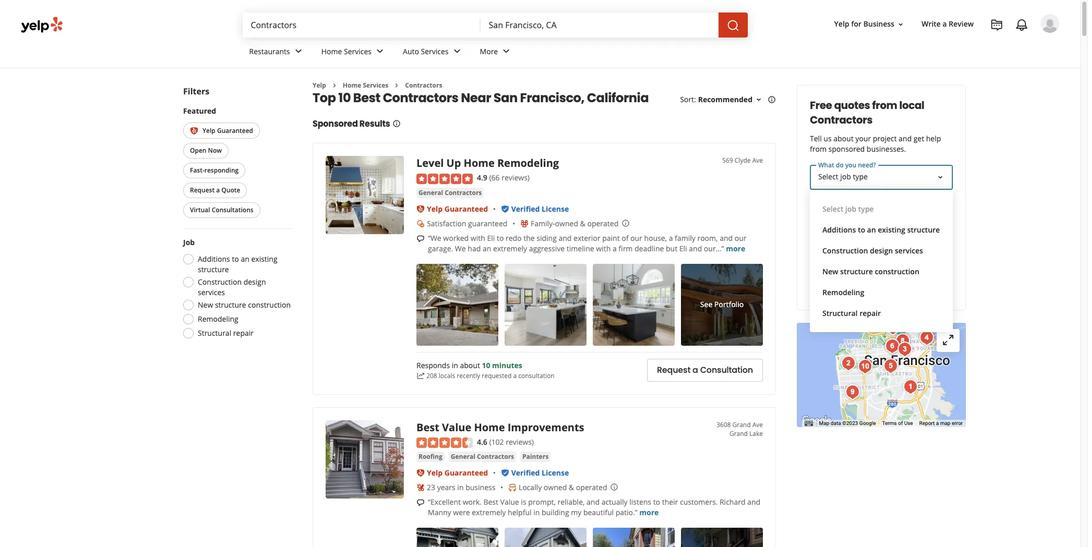 Task type: vqa. For each thing, say whether or not it's contained in the screenshot.
Nerd Crossing Icon
no



Task type: describe. For each thing, give the bounding box(es) containing it.
1 vertical spatial home services
[[343, 81, 389, 90]]

extremely inside "excellent work. best value is prompt, reliable, and actually listens to their customers. richard and manny were extremely helpful in building my beautiful patio."
[[472, 508, 506, 518]]

remodeling inside button
[[823, 288, 865, 298]]

additions inside 'option group'
[[198, 254, 230, 264]]

request a quote
[[190, 186, 240, 195]]

construction inside construction design services
[[198, 277, 242, 287]]

1 our from the left
[[631, 233, 643, 243]]

construction design services inside button
[[823, 246, 923, 256]]

contractors up 16 info v2 icon
[[383, 89, 459, 107]]

4.9 (66 reviews)
[[477, 173, 530, 183]]

recommended button
[[698, 95, 763, 105]]

license for level up home remodeling
[[542, 204, 569, 214]]

featured group
[[181, 106, 292, 221]]

construction inside 'option group'
[[248, 300, 291, 310]]

open
[[190, 146, 206, 155]]

home services link for sort:
[[343, 81, 389, 90]]

and right richard
[[748, 498, 761, 508]]

Find text field
[[251, 19, 472, 31]]

16 verified v2 image
[[501, 469, 509, 478]]

from inside free quotes from local contractors
[[872, 98, 898, 113]]

level up home remodeling link
[[417, 156, 559, 170]]

but
[[666, 244, 678, 254]]

owned for level up home remodeling
[[555, 219, 578, 229]]

level
[[417, 156, 444, 170]]

exterior
[[574, 233, 601, 243]]

1 vertical spatial existing
[[251, 254, 278, 264]]

listens
[[630, 498, 652, 508]]

painters link
[[521, 452, 551, 463]]

redo
[[506, 233, 522, 243]]

repair inside button
[[860, 309, 881, 318]]

1 horizontal spatial 10
[[482, 361, 490, 371]]

zip
[[839, 245, 849, 255]]

1 horizontal spatial eli
[[680, 244, 687, 254]]

house,
[[644, 233, 667, 243]]

reliable,
[[558, 498, 585, 508]]

a up but
[[669, 233, 673, 243]]

none field the find
[[251, 19, 472, 31]]

0 vertical spatial general contractors button
[[417, 188, 484, 198]]

general contractors for the topmost general contractors button
[[419, 188, 482, 197]]

restaurants link
[[241, 38, 313, 68]]

request a quote button
[[183, 183, 247, 199]]

a left firm on the top right of page
[[613, 244, 617, 254]]

a inside button
[[693, 365, 698, 377]]

business
[[864, 19, 895, 29]]

locally owned & operated
[[519, 483, 607, 493]]

job
[[846, 204, 857, 214]]

painters
[[523, 453, 549, 462]]

a inside "link"
[[943, 19, 947, 29]]

patio."
[[616, 508, 638, 518]]

free
[[810, 98, 832, 113]]

firm
[[619, 244, 633, 254]]

value inside "excellent work. best value is prompt, reliable, and actually listens to their customers. richard and manny were extremely helpful in building my beautiful patio."
[[500, 498, 519, 508]]

do for what
[[836, 161, 844, 170]]

sponsored results
[[313, 118, 390, 130]]

fast-
[[190, 166, 205, 175]]

you for need
[[851, 209, 864, 219]]

my
[[571, 508, 582, 518]]

local
[[900, 98, 925, 113]]

california
[[587, 89, 649, 107]]

auto
[[403, 46, 419, 56]]

about for us
[[834, 134, 854, 144]]

code
[[851, 245, 868, 255]]

a inside button
[[216, 186, 220, 195]]

contractors down "(102"
[[477, 453, 514, 462]]

lake
[[750, 430, 763, 438]]

when do you need it?
[[819, 209, 892, 219]]

more for best value home improvements
[[640, 508, 659, 518]]

yelp guaranteed button for level
[[427, 204, 488, 214]]

near
[[461, 89, 491, 107]]

16 satisfactions guaranteed v2 image
[[417, 220, 425, 228]]

virtual consultations button
[[183, 203, 260, 218]]

services left 16 chevron right v2 image
[[363, 81, 389, 90]]

1 vertical spatial general contractors link
[[449, 452, 516, 463]]

yelp guaranteed for level
[[427, 204, 488, 214]]

select
[[823, 204, 844, 214]]

had
[[468, 244, 481, 254]]

beautiful
[[584, 508, 614, 518]]

now
[[208, 146, 222, 155]]

services inside construction design services
[[198, 288, 225, 298]]

an inside ""we worked with eli to redo the siding and exterior paint of our house, a family room, and our garage. we had an extremely aggressive timeline with a firm deadline but eli and our…""
[[483, 244, 491, 254]]

verified license for remodeling
[[511, 204, 569, 214]]

best value home improvements link
[[417, 421, 584, 435]]

yelp up 23
[[427, 468, 443, 478]]

timeline
[[567, 244, 594, 254]]

extremely inside ""we worked with eli to redo the siding and exterior paint of our house, a family room, and our garage. we had an extremely aggressive timeline with a firm deadline but eli and our…""
[[493, 244, 527, 254]]

services right 'auto'
[[421, 46, 449, 56]]

structural repair inside 'option group'
[[198, 329, 254, 338]]

manny
[[428, 508, 451, 518]]

get
[[914, 134, 925, 144]]

home services link for free quotes from local contractors
[[313, 38, 395, 68]]

for
[[852, 19, 862, 29]]

guaranteed for level
[[445, 204, 488, 214]]

1 vertical spatial general contractors button
[[449, 452, 516, 463]]

general for the topmost general contractors link
[[419, 188, 443, 197]]

maria w. image
[[1041, 14, 1060, 33]]

your
[[856, 134, 871, 144]]

home services inside the business categories element
[[321, 46, 372, 56]]

yelp guaranteed button inside featured group
[[183, 123, 260, 139]]

4.9 star rating image
[[417, 174, 473, 184]]

1 vertical spatial in
[[457, 483, 464, 493]]

richard
[[720, 498, 746, 508]]

deadline
[[635, 244, 664, 254]]

and inside tell us about your project and get help from sponsored businesses.
[[899, 134, 912, 144]]

existing inside the additions to an existing structure button
[[878, 225, 906, 235]]

more link for level up home remodeling
[[726, 244, 746, 254]]

(102
[[489, 437, 504, 447]]

guaranteed inside featured group
[[217, 126, 253, 135]]

0 vertical spatial general contractors link
[[417, 188, 484, 198]]

roofing button
[[417, 452, 445, 463]]

search image
[[727, 19, 739, 32]]

fast-responding button
[[183, 163, 245, 179]]

and up beautiful at the bottom
[[587, 498, 600, 508]]

& for best value home improvements
[[569, 483, 574, 493]]

type
[[859, 204, 874, 214]]

request a consultation
[[657, 365, 753, 377]]

recommended
[[698, 95, 753, 105]]

1 horizontal spatial remodeling
[[497, 156, 559, 170]]

verified license button for remodeling
[[511, 204, 569, 214]]

ave for 3608 grand ave grand lake
[[753, 421, 763, 430]]

of
[[622, 233, 629, 243]]

open now
[[190, 146, 222, 155]]

remodeling button
[[819, 282, 945, 303]]

23 years in business
[[427, 483, 496, 493]]

write
[[922, 19, 941, 29]]

a down minutes
[[513, 372, 517, 381]]

option group containing job
[[180, 238, 292, 342]]

satisfaction
[[427, 219, 466, 229]]

worked
[[443, 233, 469, 243]]

best for "excellent
[[484, 498, 499, 508]]

0 horizontal spatial value
[[442, 421, 472, 435]]

to inside button
[[858, 225, 866, 235]]

clyde
[[735, 156, 751, 165]]

consultations
[[212, 206, 254, 215]]

write a review link
[[918, 15, 978, 34]]

16 chevron right v2 image
[[330, 81, 339, 90]]

1 vertical spatial construction design services
[[198, 277, 266, 298]]

free quotes from local contractors
[[810, 98, 925, 127]]

569 clyde ave
[[723, 156, 763, 165]]

new inside button
[[823, 267, 839, 277]]

yelp for business
[[835, 19, 895, 29]]

remodeling inside 'option group'
[[198, 314, 238, 324]]

business
[[466, 483, 496, 493]]

sort:
[[680, 95, 696, 105]]

16 trending v2 image
[[417, 372, 425, 381]]

Near text field
[[489, 19, 710, 31]]

request a consultation button
[[647, 359, 763, 382]]

16 family owned v2 image
[[520, 220, 529, 228]]

construction inside button
[[875, 267, 920, 277]]

1 vertical spatial best
[[417, 421, 439, 435]]

0 vertical spatial 10
[[338, 89, 351, 107]]

owned for best value home improvements
[[544, 483, 567, 493]]

yelp for business button
[[830, 15, 909, 34]]

general contractors for general contractors button to the bottom
[[451, 453, 514, 462]]

get started button
[[810, 275, 953, 298]]

minutes
[[492, 361, 522, 371]]

yelp guaranteed button for best
[[427, 468, 488, 478]]

design inside button
[[870, 246, 893, 256]]

years
[[437, 483, 456, 493]]

our…"
[[704, 244, 724, 254]]

structural repair inside button
[[823, 309, 881, 318]]

home right 16 chevron right v2 icon
[[343, 81, 361, 90]]

aggressive
[[529, 244, 565, 254]]

16 chevron right v2 image
[[393, 81, 401, 90]]

user actions element
[[826, 13, 1074, 77]]

projects image
[[991, 19, 1003, 31]]

best value home improvements
[[417, 421, 584, 435]]

yelp link
[[313, 81, 326, 90]]

yelp guaranteed for best
[[427, 468, 488, 478]]

yelp left 16 chevron right v2 icon
[[313, 81, 326, 90]]

select job type
[[823, 204, 874, 214]]

best for top
[[353, 89, 381, 107]]

recently
[[457, 372, 480, 381]]



Task type: locate. For each thing, give the bounding box(es) containing it.
to inside "excellent work. best value is prompt, reliable, and actually listens to their customers. richard and manny were extremely helpful in building my beautiful patio."
[[653, 498, 660, 508]]

from left local at the right top of the page
[[872, 98, 898, 113]]

repair inside 'option group'
[[233, 329, 254, 338]]

owned up prompt,
[[544, 483, 567, 493]]

general contractors link down 4.9 star rating image
[[417, 188, 484, 198]]

a
[[943, 19, 947, 29], [216, 186, 220, 195], [669, 233, 673, 243], [613, 244, 617, 254], [693, 365, 698, 377], [513, 372, 517, 381]]

1 vertical spatial general
[[451, 453, 476, 462]]

additions down when
[[823, 225, 856, 235]]

16 chevron down v2 image left 16 info v2 image
[[755, 96, 763, 104]]

to left their
[[653, 498, 660, 508]]

with down paint
[[596, 244, 611, 254]]

0 vertical spatial existing
[[878, 225, 906, 235]]

home
[[321, 46, 342, 56], [343, 81, 361, 90], [464, 156, 495, 170], [474, 421, 505, 435]]

from
[[872, 98, 898, 113], [810, 144, 827, 154]]

verified for remodeling
[[511, 204, 540, 214]]

verified up locally
[[511, 468, 540, 478]]

home up 16 chevron right v2 icon
[[321, 46, 342, 56]]

24 chevron down v2 image for restaurants
[[292, 45, 305, 58]]

verified license for improvements
[[511, 468, 569, 478]]

2 verified license button from the top
[[511, 468, 569, 478]]

3608 grand ave grand lake
[[717, 421, 763, 438]]

1 vertical spatial construction
[[248, 300, 291, 310]]

contractors inside free quotes from local contractors
[[810, 113, 873, 127]]

16 chevron down v2 image inside yelp for business 'button'
[[897, 20, 905, 29]]

none field near
[[489, 19, 710, 31]]

ave for 569 clyde ave
[[753, 156, 763, 165]]

about
[[834, 134, 854, 144], [460, 361, 480, 371]]

0 vertical spatial guaranteed
[[217, 126, 253, 135]]

what
[[819, 161, 835, 170]]

an down consultations
[[241, 254, 249, 264]]

and down family
[[689, 244, 702, 254]]

in up locals
[[452, 361, 458, 371]]

0 vertical spatial construction
[[875, 267, 920, 277]]

2 horizontal spatial 24 chevron down v2 image
[[451, 45, 463, 58]]

1 vertical spatial additions
[[198, 254, 230, 264]]

home services link left 16 chevron right v2 image
[[343, 81, 389, 90]]

restaurants
[[249, 46, 290, 56]]

fast-responding
[[190, 166, 239, 175]]

grand right 3608
[[733, 421, 751, 430]]

businesses.
[[867, 144, 906, 154]]

1 vertical spatial eli
[[680, 244, 687, 254]]

208 locals recently requested a consultation
[[427, 372, 555, 381]]

yelp guaranteed up 23 years in business
[[427, 468, 488, 478]]

home up 4.9
[[464, 156, 495, 170]]

helpful
[[508, 508, 532, 518]]

reviews) for improvements
[[506, 437, 534, 447]]

contractors up us
[[810, 113, 873, 127]]

0 vertical spatial general
[[419, 188, 443, 197]]

license up "family-"
[[542, 204, 569, 214]]

16 chevron down v2 image for recommended
[[755, 96, 763, 104]]

a right write
[[943, 19, 947, 29]]

0 horizontal spatial our
[[631, 233, 643, 243]]

family
[[675, 233, 696, 243]]

24 chevron down v2 image for auto services
[[451, 45, 463, 58]]

4.6 (102 reviews)
[[477, 437, 534, 447]]

1 vertical spatial ave
[[753, 421, 763, 430]]

an inside button
[[867, 225, 876, 235]]

request inside button
[[190, 186, 215, 195]]

24 chevron down v2 image left 'auto'
[[374, 45, 386, 58]]

guaranteed up 23 years in business
[[445, 468, 488, 478]]

siding
[[537, 233, 557, 243]]

verified license button for improvements
[[511, 468, 569, 478]]

1 vertical spatial &
[[569, 483, 574, 493]]

new structure construction
[[823, 267, 920, 277], [198, 300, 291, 310]]

0 horizontal spatial construction
[[198, 277, 242, 287]]

customers.
[[680, 498, 718, 508]]

do for when
[[840, 209, 849, 219]]

verified license
[[511, 204, 569, 214], [511, 468, 569, 478]]

started
[[875, 280, 905, 292]]

1 vertical spatial reviews)
[[506, 437, 534, 447]]

yelp guaranteed button
[[183, 123, 260, 139], [427, 204, 488, 214], [427, 468, 488, 478]]

more link down listens
[[640, 508, 659, 518]]

home services link down the find field
[[313, 38, 395, 68]]

roofing
[[419, 453, 443, 462]]

0 vertical spatial more link
[[726, 244, 746, 254]]

write a review
[[922, 19, 974, 29]]

eli down family
[[680, 244, 687, 254]]

additions to an existing structure
[[823, 225, 940, 235], [198, 254, 278, 275]]

guaranteed up now
[[217, 126, 253, 135]]

to down consultations
[[232, 254, 239, 264]]

16 verified v2 image
[[501, 205, 509, 213]]

1 horizontal spatial services
[[895, 246, 923, 256]]

more link
[[472, 38, 521, 68]]

0 horizontal spatial new structure construction
[[198, 300, 291, 310]]

option group
[[180, 238, 292, 342]]

0 horizontal spatial more
[[640, 508, 659, 518]]

0 horizontal spatial repair
[[233, 329, 254, 338]]

best up 4.6 star rating image
[[417, 421, 439, 435]]

general contractors down 4.9 star rating image
[[419, 188, 482, 197]]

home up "(102"
[[474, 421, 505, 435]]

san
[[494, 89, 518, 107]]

francisco,
[[520, 89, 585, 107]]

16 info v2 image
[[392, 120, 401, 128]]

None search field
[[242, 13, 750, 38]]

do right what
[[836, 161, 844, 170]]

1 horizontal spatial new
[[823, 267, 839, 277]]

1 verified license button from the top
[[511, 204, 569, 214]]

0 vertical spatial home services
[[321, 46, 372, 56]]

0 horizontal spatial none field
[[251, 19, 472, 31]]

more right the our…" on the right top
[[726, 244, 746, 254]]

requested
[[482, 372, 512, 381]]

you left need?
[[846, 161, 857, 170]]

0 horizontal spatial request
[[190, 186, 215, 195]]

10 up 208 locals recently requested a consultation on the bottom of page
[[482, 361, 490, 371]]

16 locally owned v2 image
[[508, 484, 517, 492]]

do right when
[[840, 209, 849, 219]]

2 horizontal spatial best
[[484, 498, 499, 508]]

24 chevron down v2 image inside auto services link
[[451, 45, 463, 58]]

in down prompt,
[[534, 508, 540, 518]]

1 horizontal spatial construction design services
[[823, 246, 923, 256]]

16 info v2 image
[[768, 96, 776, 104]]

reviews) for remodeling
[[502, 173, 530, 183]]

0 horizontal spatial new
[[198, 300, 213, 310]]

new structure construction inside 'option group'
[[198, 300, 291, 310]]

additions to an existing structure inside 'option group'
[[198, 254, 278, 275]]

  text field
[[810, 238, 953, 263]]

general contractors button
[[417, 188, 484, 198], [449, 452, 516, 463]]

0 vertical spatial services
[[895, 246, 923, 256]]

0 vertical spatial extremely
[[493, 244, 527, 254]]

to left redo
[[497, 233, 504, 243]]

24 chevron down v2 image
[[292, 45, 305, 58], [374, 45, 386, 58], [451, 45, 463, 58]]

iconyelpguaranteedbadgesmall image
[[417, 205, 425, 213], [417, 205, 425, 213], [417, 469, 425, 478], [417, 469, 425, 478]]

and left 'get'
[[899, 134, 912, 144]]

1 horizontal spatial an
[[483, 244, 491, 254]]

1 horizontal spatial more link
[[726, 244, 746, 254]]

verified license button
[[511, 204, 569, 214], [511, 468, 569, 478]]

2 vertical spatial best
[[484, 498, 499, 508]]

construction design services button
[[819, 241, 945, 262]]

guaranteed for best
[[445, 468, 488, 478]]

extremely down work. at the bottom left
[[472, 508, 506, 518]]

1 horizontal spatial about
[[834, 134, 854, 144]]

0 horizontal spatial services
[[198, 288, 225, 298]]

design inside construction design services
[[244, 277, 266, 287]]

0 vertical spatial with
[[471, 233, 485, 243]]

additions down 'virtual consultations' button
[[198, 254, 230, 264]]

0 vertical spatial more
[[726, 244, 746, 254]]

yelp inside 'button'
[[835, 19, 850, 29]]

operated up paint
[[588, 219, 619, 229]]

1 horizontal spatial best
[[417, 421, 439, 435]]

2 vertical spatial yelp guaranteed button
[[427, 468, 488, 478]]

yelp guaranteed button up satisfaction guaranteed
[[427, 204, 488, 214]]

1 horizontal spatial additions
[[823, 225, 856, 235]]

satisfaction guaranteed
[[427, 219, 508, 229]]

yelp guaranteed up now
[[203, 126, 253, 135]]

improvements
[[508, 421, 584, 435]]

in right the years
[[457, 483, 464, 493]]

and down family-owned & operated
[[559, 233, 572, 243]]

general contractors
[[419, 188, 482, 197], [451, 453, 514, 462]]

16 speech v2 image
[[417, 235, 425, 243]]

ave inside 3608 grand ave grand lake
[[753, 421, 763, 430]]

4.6 star rating image
[[417, 438, 473, 449]]

1 vertical spatial construction
[[198, 277, 242, 287]]

0 vertical spatial owned
[[555, 219, 578, 229]]

see
[[700, 300, 713, 310]]

work.
[[463, 498, 482, 508]]

16 yelp guaranteed v2 image
[[190, 127, 198, 135]]

get started
[[859, 280, 905, 292]]

it?
[[885, 209, 892, 219]]

0 vertical spatial license
[[542, 204, 569, 214]]

additions to an existing structure inside button
[[823, 225, 940, 235]]

business categories element
[[241, 38, 1060, 68]]

construction inside button
[[823, 246, 868, 256]]

general down 4.6 star rating image
[[451, 453, 476, 462]]

0 horizontal spatial an
[[241, 254, 249, 264]]

0 vertical spatial do
[[836, 161, 844, 170]]

construction
[[875, 267, 920, 277], [248, 300, 291, 310]]

home services down the find field
[[321, 46, 372, 56]]

yelp left for
[[835, 19, 850, 29]]

ave right the clyde
[[753, 156, 763, 165]]

0 horizontal spatial construction design services
[[198, 277, 266, 298]]

home services left 16 chevron right v2 image
[[343, 81, 389, 90]]

1 vertical spatial yelp guaranteed button
[[427, 204, 488, 214]]

0 vertical spatial home services link
[[313, 38, 395, 68]]

None field
[[251, 19, 472, 31], [489, 19, 710, 31]]

quote
[[222, 186, 240, 195]]

request
[[190, 186, 215, 195], [657, 365, 691, 377]]

more for level up home remodeling
[[726, 244, 746, 254]]

16 speech v2 image
[[417, 499, 425, 507]]

grand left lake
[[730, 430, 748, 438]]

16 chevron down v2 image
[[897, 20, 905, 29], [755, 96, 763, 104]]

2 our from the left
[[735, 233, 747, 243]]

1 vertical spatial guaranteed
[[445, 204, 488, 214]]

general down 4.9 star rating image
[[419, 188, 443, 197]]

2 verified license from the top
[[511, 468, 569, 478]]

yelp up satisfaction
[[427, 204, 443, 214]]

1 vertical spatial services
[[198, 288, 225, 298]]

license for best value home improvements
[[542, 468, 569, 478]]

24 chevron down v2 image
[[500, 45, 513, 58]]

0 horizontal spatial 10
[[338, 89, 351, 107]]

job
[[183, 238, 195, 248]]

new structure construction inside button
[[823, 267, 920, 277]]

services down the find text box
[[344, 46, 372, 56]]

request inside button
[[657, 365, 691, 377]]

is
[[521, 498, 527, 508]]

a left consultation on the bottom
[[693, 365, 698, 377]]

from down the "tell"
[[810, 144, 827, 154]]

ave
[[753, 156, 763, 165], [753, 421, 763, 430]]

0 horizontal spatial with
[[471, 233, 485, 243]]

in inside "excellent work. best value is prompt, reliable, and actually listens to their customers. richard and manny were extremely helpful in building my beautiful patio."
[[534, 508, 540, 518]]

request for request a consultation
[[657, 365, 691, 377]]

featured
[[183, 106, 216, 116]]

What do you need? field
[[810, 165, 953, 333]]

family-owned & operated
[[531, 219, 619, 229]]

2 24 chevron down v2 image from the left
[[374, 45, 386, 58]]

1 vertical spatial more
[[640, 508, 659, 518]]

owned up siding
[[555, 219, 578, 229]]

verified for improvements
[[511, 468, 540, 478]]

2 none field from the left
[[489, 19, 710, 31]]

about inside tell us about your project and get help from sponsored businesses.
[[834, 134, 854, 144]]

1 vertical spatial 10
[[482, 361, 490, 371]]

eli down guaranteed
[[487, 233, 495, 243]]

0 vertical spatial reviews)
[[502, 173, 530, 183]]

2 vertical spatial remodeling
[[198, 314, 238, 324]]

portfolio
[[715, 300, 744, 310]]

1 horizontal spatial our
[[735, 233, 747, 243]]

remodeling
[[497, 156, 559, 170], [823, 288, 865, 298], [198, 314, 238, 324]]

consultation
[[700, 365, 753, 377]]

general contractors link down 4.6
[[449, 452, 516, 463]]

& for level up home remodeling
[[580, 219, 586, 229]]

contractors right 16 chevron right v2 image
[[405, 81, 442, 90]]

0 horizontal spatial additions to an existing structure
[[198, 254, 278, 275]]

to inside ""we worked with eli to redo the siding and exterior paint of our house, a family room, and our garage. we had an extremely aggressive timeline with a firm deadline but eli and our…""
[[497, 233, 504, 243]]

yelp right 16 yelp guaranteed v2 image
[[203, 126, 216, 135]]

1 ave from the top
[[753, 156, 763, 165]]

verified license down painters link
[[511, 468, 569, 478]]

about for in
[[460, 361, 480, 371]]

prompt,
[[528, 498, 556, 508]]

1 vertical spatial new structure construction
[[198, 300, 291, 310]]

grand
[[733, 421, 751, 430], [730, 430, 748, 438]]

0 vertical spatial additions
[[823, 225, 856, 235]]

0 horizontal spatial eli
[[487, 233, 495, 243]]

need?
[[858, 161, 876, 170]]

from inside tell us about your project and get help from sponsored businesses.
[[810, 144, 827, 154]]

operated for level up home remodeling
[[588, 219, 619, 229]]

0 vertical spatial structural
[[823, 309, 858, 318]]

design
[[870, 246, 893, 256], [244, 277, 266, 287]]

2 license from the top
[[542, 468, 569, 478]]

1 horizontal spatial general
[[451, 453, 476, 462]]

a left the quote
[[216, 186, 220, 195]]

auto services
[[403, 46, 449, 56]]

what do you need?
[[819, 161, 876, 170]]

owned
[[555, 219, 578, 229], [544, 483, 567, 493]]

1 horizontal spatial additions to an existing structure
[[823, 225, 940, 235]]

reviews) up painters
[[506, 437, 534, 447]]

2 vertical spatial an
[[241, 254, 249, 264]]

24 chevron down v2 image inside home services link
[[374, 45, 386, 58]]

16 years in business v2 image
[[417, 484, 425, 492]]

notifications image
[[1016, 19, 1028, 31]]

home inside the business categories element
[[321, 46, 342, 56]]

info icon image
[[622, 219, 630, 228], [622, 219, 630, 228], [611, 484, 619, 492], [611, 484, 619, 492]]

yelp guaranteed inside featured group
[[203, 126, 253, 135]]

2 verified from the top
[[511, 468, 540, 478]]

operated for best value home improvements
[[576, 483, 607, 493]]

about up sponsored
[[834, 134, 854, 144]]

verified license button down painters link
[[511, 468, 569, 478]]

0 vertical spatial verified license button
[[511, 204, 569, 214]]

family-
[[531, 219, 555, 229]]

structural inside button
[[823, 309, 858, 318]]

contractors
[[405, 81, 442, 90], [383, 89, 459, 107], [810, 113, 873, 127], [445, 188, 482, 197], [477, 453, 514, 462]]

1 vertical spatial general contractors
[[451, 453, 514, 462]]

best inside "excellent work. best value is prompt, reliable, and actually listens to their customers. richard and manny were extremely helpful in building my beautiful patio."
[[484, 498, 499, 508]]

24 chevron down v2 image right restaurants
[[292, 45, 305, 58]]

general for bottommost general contractors link
[[451, 453, 476, 462]]

0 vertical spatial ave
[[753, 156, 763, 165]]

1 vertical spatial structural repair
[[198, 329, 254, 338]]

additions
[[823, 225, 856, 235], [198, 254, 230, 264]]

need
[[866, 209, 883, 219]]

you
[[846, 161, 857, 170], [851, 209, 864, 219]]

top
[[313, 89, 336, 107]]

1 license from the top
[[542, 204, 569, 214]]

the
[[524, 233, 535, 243]]

about up "recently"
[[460, 361, 480, 371]]

0 horizontal spatial remodeling
[[198, 314, 238, 324]]

eli
[[487, 233, 495, 243], [680, 244, 687, 254]]

1 24 chevron down v2 image from the left
[[292, 45, 305, 58]]

more link
[[726, 244, 746, 254], [640, 508, 659, 518]]

1 vertical spatial repair
[[233, 329, 254, 338]]

1 vertical spatial an
[[483, 244, 491, 254]]

yelp guaranteed up satisfaction guaranteed
[[427, 204, 488, 214]]

roofing link
[[417, 452, 445, 463]]

structural
[[823, 309, 858, 318], [198, 329, 231, 338]]

24 chevron down v2 image inside restaurants link
[[292, 45, 305, 58]]

0 vertical spatial about
[[834, 134, 854, 144]]

& up reliable,
[[569, 483, 574, 493]]

yelp guaranteed button up now
[[183, 123, 260, 139]]

you for need?
[[846, 161, 857, 170]]

with up had at the top of the page
[[471, 233, 485, 243]]

1 horizontal spatial repair
[[860, 309, 881, 318]]

structural repair
[[823, 309, 881, 318], [198, 329, 254, 338]]

license up locally owned & operated
[[542, 468, 569, 478]]

operated up "excellent work. best value is prompt, reliable, and actually listens to their customers. richard and manny were extremely helpful in building my beautiful patio."
[[576, 483, 607, 493]]

operated
[[588, 219, 619, 229], [576, 483, 607, 493]]

value up 4.6 star rating image
[[442, 421, 472, 435]]

1 horizontal spatial request
[[657, 365, 691, 377]]

0 vertical spatial construction design services
[[823, 246, 923, 256]]

yelp inside featured group
[[203, 126, 216, 135]]

2 horizontal spatial remodeling
[[823, 288, 865, 298]]

1 none field from the left
[[251, 19, 472, 31]]

10 right top
[[338, 89, 351, 107]]

and up the our…" on the right top
[[720, 233, 733, 243]]

general contractors button down 4.9 star rating image
[[417, 188, 484, 198]]

auto services link
[[395, 38, 472, 68]]

0 horizontal spatial 24 chevron down v2 image
[[292, 45, 305, 58]]

1 horizontal spatial construction
[[875, 267, 920, 277]]

0 vertical spatial value
[[442, 421, 472, 435]]

0 horizontal spatial design
[[244, 277, 266, 287]]

additions to an existing structure button
[[819, 220, 945, 241]]

more down listens
[[640, 508, 659, 518]]

project
[[873, 134, 897, 144]]

new inside 'option group'
[[198, 300, 213, 310]]

1 vertical spatial structural
[[198, 329, 231, 338]]

1 vertical spatial license
[[542, 468, 569, 478]]

1 verified from the top
[[511, 204, 540, 214]]

to inside additions to an existing structure
[[232, 254, 239, 264]]

1 vertical spatial verified license
[[511, 468, 569, 478]]

contractors down 4.9 star rating image
[[445, 188, 482, 197]]

construction
[[823, 246, 868, 256], [198, 277, 242, 287]]

24 chevron down v2 image right auto services
[[451, 45, 463, 58]]

16 chevron down v2 image inside recommended "popup button"
[[755, 96, 763, 104]]

structure
[[908, 225, 940, 235], [198, 265, 229, 275], [841, 267, 873, 277], [215, 300, 246, 310]]

review
[[949, 19, 974, 29]]

best down business
[[484, 498, 499, 508]]

see portfolio
[[700, 300, 744, 310]]

an inside 'option group'
[[241, 254, 249, 264]]

1 vertical spatial request
[[657, 365, 691, 377]]

get
[[859, 280, 873, 292]]

tell us about your project and get help from sponsored businesses.
[[810, 134, 941, 154]]

2 ave from the top
[[753, 421, 763, 430]]

more link right the our…" on the right top
[[726, 244, 746, 254]]

responds in about 10 minutes
[[417, 361, 522, 371]]

1 vertical spatial with
[[596, 244, 611, 254]]

request for request a quote
[[190, 186, 215, 195]]

do
[[836, 161, 844, 170], [840, 209, 849, 219]]

to down when do you need it?
[[858, 225, 866, 235]]

0 vertical spatial 16 chevron down v2 image
[[897, 20, 905, 29]]

verified up "16 family owned v2" icon
[[511, 204, 540, 214]]

you left need on the top of page
[[851, 209, 864, 219]]

0 vertical spatial construction
[[823, 246, 868, 256]]

verified license up "family-"
[[511, 204, 569, 214]]

we
[[455, 244, 466, 254]]

our right room,
[[735, 233, 747, 243]]

our right of
[[631, 233, 643, 243]]

24 chevron down v2 image for home services
[[374, 45, 386, 58]]

locally
[[519, 483, 542, 493]]

services inside construction design services button
[[895, 246, 923, 256]]

additions inside button
[[823, 225, 856, 235]]

16 chevron down v2 image for yelp for business
[[897, 20, 905, 29]]

1 vertical spatial from
[[810, 144, 827, 154]]

& up exterior
[[580, 219, 586, 229]]

3 24 chevron down v2 image from the left
[[451, 45, 463, 58]]

general contractors button down 4.6
[[449, 452, 516, 463]]

more link for best value home improvements
[[640, 508, 659, 518]]

results
[[360, 118, 390, 130]]

1 horizontal spatial none field
[[489, 19, 710, 31]]

1 horizontal spatial from
[[872, 98, 898, 113]]

1 verified license from the top
[[511, 204, 569, 214]]

0 vertical spatial additions to an existing structure
[[823, 225, 940, 235]]

0 vertical spatial new
[[823, 267, 839, 277]]

1 vertical spatial 16 chevron down v2 image
[[755, 96, 763, 104]]

1 horizontal spatial 16 chevron down v2 image
[[897, 20, 905, 29]]

0 vertical spatial in
[[452, 361, 458, 371]]

when
[[819, 209, 838, 219]]



